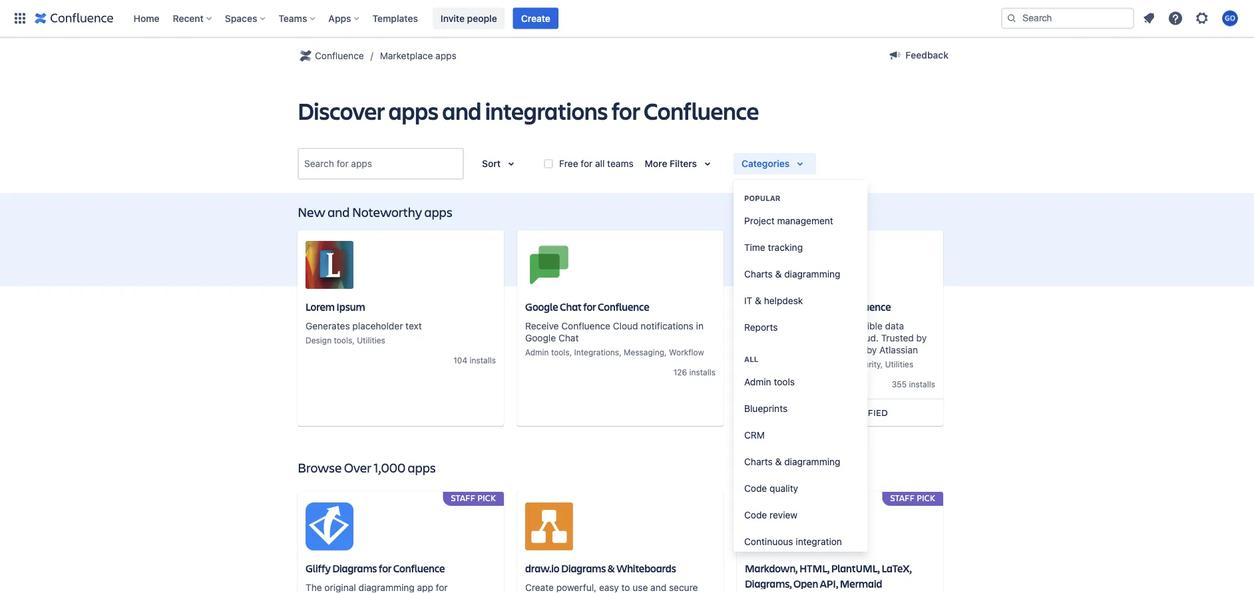 Task type: locate. For each thing, give the bounding box(es) containing it.
0 vertical spatial install
[[470, 356, 492, 365]]

100,000
[[766, 345, 802, 356]]

, left workflow
[[665, 348, 667, 357]]

/
[[760, 380, 762, 391]]

chat down receive
[[559, 333, 579, 344]]

3.6 / 4
[[745, 380, 768, 391]]

admin down the all on the right
[[745, 377, 772, 388]]

confluence up cloud
[[598, 300, 650, 314]]

admin tools inside button
[[745, 377, 795, 388]]

code left review
[[745, 510, 767, 521]]

1 vertical spatial admin tools
[[745, 377, 795, 388]]

1 vertical spatial install
[[690, 368, 712, 377]]

& up quality
[[776, 457, 782, 468]]

for up teams
[[612, 95, 640, 126]]

flexible
[[852, 321, 883, 332]]

diagrams up original
[[332, 562, 377, 576]]

s right 126
[[712, 368, 716, 377]]

0 horizontal spatial staff pick
[[451, 492, 496, 504]]

0 vertical spatial diagramming
[[785, 269, 841, 280]]

blueprints
[[745, 403, 788, 414]]

0 vertical spatial charts & diagramming button
[[734, 261, 868, 288]]

it & helpdesk button
[[734, 288, 868, 314]]

1 vertical spatial charts & diagramming
[[745, 457, 841, 468]]

1,000
[[374, 458, 406, 476]]

tools inside the receive confluence cloud notifications in google chat admin tools , integrations , messaging , workflow
[[551, 348, 570, 357]]

diagramming inside all group
[[785, 457, 841, 468]]

1 staff pick from the left
[[451, 492, 496, 504]]

charts down time
[[745, 269, 773, 280]]

all group
[[734, 341, 868, 555]]

create powerful, easy to use and secure
[[525, 582, 698, 593]]

4
[[762, 380, 768, 391]]

powerful,
[[557, 582, 597, 593]]

0 horizontal spatial staff
[[451, 492, 476, 504]]

1 vertical spatial chat
[[559, 333, 579, 344]]

time tracking
[[745, 242, 803, 253]]

0 horizontal spatial pick
[[478, 492, 496, 504]]

2 pick from the left
[[917, 492, 936, 504]]

1 vertical spatial charts
[[745, 457, 773, 468]]

new and noteworthy apps
[[298, 203, 453, 220]]

create inside create link
[[521, 13, 551, 24]]

tools right 4 on the right bottom of the page
[[774, 377, 795, 388]]

, down placeholder
[[353, 336, 355, 345]]

2 diagrams from the left
[[561, 562, 606, 576]]

rewind backups for confluence
[[745, 300, 891, 314]]

utilities down placeholder
[[357, 336, 386, 345]]

confluence up app
[[393, 562, 445, 576]]

1 charts & diagramming from the top
[[745, 269, 841, 280]]

google chat for confluence image
[[525, 241, 573, 289]]

2 vertical spatial diagramming
[[359, 582, 415, 593]]

install right 104
[[470, 356, 492, 365]]

charts & diagramming down crm "button"
[[745, 457, 841, 468]]

0 vertical spatial charts
[[745, 269, 773, 280]]

cloud
[[613, 321, 638, 332]]

& up it & helpdesk
[[776, 269, 782, 280]]

help icon image
[[1168, 10, 1184, 26]]

create right people
[[521, 13, 551, 24]]

html,
[[800, 562, 830, 576]]

google up receive
[[525, 300, 558, 314]]

install right 126
[[690, 368, 712, 377]]

your profile and preferences image
[[1223, 10, 1239, 26]]

invite people
[[441, 13, 497, 24]]

banner containing home
[[0, 0, 1255, 37]]

diagramming down crm "button"
[[785, 457, 841, 468]]

quality
[[770, 483, 799, 494]]

open
[[794, 577, 819, 591]]

for up the original diagramming app for
[[379, 562, 392, 576]]

admin down over
[[745, 360, 769, 369]]

0 horizontal spatial utilities
[[357, 336, 386, 345]]

staff pick for markdown, html, plantuml, latex, diagrams, open api, mermaid
[[891, 492, 936, 504]]

0 vertical spatial charts & diagramming
[[745, 269, 841, 280]]

by
[[917, 333, 927, 344], [867, 345, 877, 356]]

1 code from the top
[[745, 483, 767, 494]]

diagramming down time tracking button
[[785, 269, 841, 280]]

charts & diagramming down tracking
[[745, 269, 841, 280]]

app
[[417, 582, 434, 593]]

for
[[612, 95, 640, 126], [581, 158, 593, 169], [584, 300, 596, 314], [785, 333, 797, 344], [379, 562, 392, 576], [436, 582, 448, 593]]

0 vertical spatial code
[[745, 483, 767, 494]]

appswitcher icon image
[[12, 10, 28, 26]]

0 vertical spatial create
[[521, 13, 551, 24]]

charts
[[745, 269, 773, 280], [745, 457, 773, 468]]

banner
[[0, 0, 1255, 37]]

apps right noteworthy at top
[[425, 203, 453, 220]]

code inside button
[[745, 483, 767, 494]]

confluence down apps
[[315, 50, 364, 61]]

menu
[[734, 180, 868, 555]]

templates
[[373, 13, 418, 24]]

1 vertical spatial charts & diagramming button
[[734, 449, 868, 476]]

over
[[745, 345, 764, 356]]

google down receive
[[525, 333, 556, 344]]

it & helpdesk
[[745, 295, 803, 306]]

notifications
[[641, 321, 694, 332]]

1 vertical spatial code
[[745, 510, 767, 521]]

for up 100,000
[[785, 333, 797, 344]]

s for lorem ipsum
[[492, 356, 496, 365]]

utilities down atlassian
[[886, 360, 914, 369]]

feedback button
[[879, 45, 957, 66]]

automated
[[745, 321, 792, 332]]

1 staff from the left
[[451, 492, 476, 504]]

and inside automated backups and flexible data recovery for confluence cloud. trusted by over 100,000 users. backed by atlassian
[[834, 321, 850, 332]]

1 horizontal spatial staff
[[891, 492, 915, 504]]

0 horizontal spatial diagrams
[[332, 562, 377, 576]]

1 horizontal spatial utilities
[[886, 360, 914, 369]]

1 vertical spatial google
[[525, 333, 556, 344]]

chat inside the receive confluence cloud notifications in google chat admin tools , integrations , messaging , workflow
[[559, 333, 579, 344]]

confluence up flexible
[[840, 300, 891, 314]]

2 code from the top
[[745, 510, 767, 521]]

cloud fortified
[[811, 406, 888, 419]]

to
[[622, 582, 630, 593]]

0 horizontal spatial install
[[470, 356, 492, 365]]

cloud.
[[851, 333, 879, 344]]

0 vertical spatial by
[[917, 333, 927, 344]]

1 vertical spatial admin
[[745, 360, 769, 369]]

integration
[[796, 536, 842, 547]]

charts & diagramming button down tracking
[[734, 261, 868, 288]]

time tracking button
[[734, 234, 868, 261]]

0 vertical spatial google
[[525, 300, 558, 314]]

spaces
[[225, 13, 257, 24]]

marketplace apps
[[380, 50, 457, 61]]

admin
[[525, 348, 549, 357], [745, 360, 769, 369], [745, 377, 772, 388]]

security , utilities
[[850, 360, 914, 369]]

workflow
[[669, 348, 704, 357]]

1 horizontal spatial pick
[[917, 492, 936, 504]]

draw.io diagrams & whiteboards
[[525, 562, 677, 576]]

draw.io diagrams & whiteboards image
[[525, 503, 573, 551]]

apps down marketplace apps link
[[389, 95, 439, 126]]

menu containing project management
[[734, 180, 868, 555]]

2 vertical spatial admin
[[745, 377, 772, 388]]

diagramming inside popular group
[[785, 269, 841, 280]]

create down 'draw.io'
[[525, 582, 554, 593]]

create inside create powerful, easy to use and secure
[[525, 582, 554, 593]]

1 vertical spatial create
[[525, 582, 554, 593]]

0 horizontal spatial s
[[492, 356, 496, 365]]

teams
[[279, 13, 307, 24]]

google inside the receive confluence cloud notifications in google chat admin tools , integrations , messaging , workflow
[[525, 333, 556, 344]]

over
[[344, 458, 372, 476]]

confluence inside confluence link
[[315, 50, 364, 61]]

admin tools down over
[[745, 360, 790, 369]]

2 staff pick from the left
[[891, 492, 936, 504]]

chat down google chat for confluence "image"
[[560, 300, 582, 314]]

teams button
[[275, 8, 321, 29]]

and inside create powerful, easy to use and secure
[[651, 582, 667, 593]]

markdown,
[[745, 562, 798, 576]]

1 charts & diagramming button from the top
[[734, 261, 868, 288]]

for right app
[[436, 582, 448, 593]]

2 google from the top
[[525, 333, 556, 344]]

popular group
[[734, 180, 868, 345]]

,
[[353, 336, 355, 345], [570, 348, 572, 357], [619, 348, 622, 357], [665, 348, 667, 357], [881, 360, 883, 369]]

charts inside all group
[[745, 457, 773, 468]]

confluence down google chat for confluence
[[562, 321, 611, 332]]

code quality button
[[734, 476, 868, 502]]

recent button
[[169, 8, 217, 29]]

2 vertical spatial install
[[909, 380, 932, 389]]

1 vertical spatial diagramming
[[785, 457, 841, 468]]

2 charts & diagramming from the top
[[745, 457, 841, 468]]

code left quality
[[745, 483, 767, 494]]

context icon image
[[298, 48, 314, 64], [298, 48, 314, 64]]

by down cloud.
[[867, 345, 877, 356]]

charts down crm
[[745, 457, 773, 468]]

confluence link
[[298, 48, 364, 64]]

104 install s
[[454, 356, 496, 365]]

management
[[778, 215, 834, 226]]

lorem ipsum image
[[306, 241, 354, 289]]

easy
[[599, 582, 619, 593]]

backed
[[833, 345, 864, 356]]

apps button
[[325, 8, 365, 29]]

charts & diagramming button up quality
[[734, 449, 868, 476]]

confluence up the users.
[[800, 333, 849, 344]]

create for create
[[521, 13, 551, 24]]

time
[[745, 242, 766, 253]]

1 google from the top
[[525, 300, 558, 314]]

diagrams up powerful,
[[561, 562, 606, 576]]

diagramming inside the original diagramming app for
[[359, 582, 415, 593]]

admin tools up blueprints
[[745, 377, 795, 388]]

staff pick
[[451, 492, 496, 504], [891, 492, 936, 504]]

& right "it" on the right
[[755, 295, 762, 306]]

feedback
[[906, 50, 949, 61]]

1 horizontal spatial s
[[712, 368, 716, 377]]

2 vertical spatial s
[[932, 380, 936, 389]]

admin inside button
[[745, 377, 772, 388]]

, down atlassian
[[881, 360, 883, 369]]

0 vertical spatial s
[[492, 356, 496, 365]]

tools down generates
[[334, 336, 353, 345]]

tools down receive
[[551, 348, 570, 357]]

1 charts from the top
[[745, 269, 773, 280]]

tools
[[334, 336, 353, 345], [551, 348, 570, 357], [771, 360, 790, 369], [774, 377, 795, 388]]

1 horizontal spatial staff pick
[[891, 492, 936, 504]]

1 horizontal spatial diagrams
[[561, 562, 606, 576]]

1 horizontal spatial install
[[690, 368, 712, 377]]

1 pick from the left
[[478, 492, 496, 504]]

1 vertical spatial s
[[712, 368, 716, 377]]

diagramming
[[785, 269, 841, 280], [785, 457, 841, 468], [359, 582, 415, 593]]

ipsum
[[337, 300, 365, 314]]

confluence image
[[35, 10, 114, 26], [35, 10, 114, 26]]

s
[[492, 356, 496, 365], [712, 368, 716, 377], [932, 380, 936, 389]]

diagramming down gliffy diagrams for confluence
[[359, 582, 415, 593]]

0 vertical spatial chat
[[560, 300, 582, 314]]

code inside button
[[745, 510, 767, 521]]

confluence up filters
[[644, 95, 759, 126]]

staff for latex,
[[891, 492, 915, 504]]

2 charts from the top
[[745, 457, 773, 468]]

code for code quality
[[745, 483, 767, 494]]

admin down receive
[[525, 348, 549, 357]]

0 vertical spatial utilities
[[357, 336, 386, 345]]

1 diagrams from the left
[[332, 562, 377, 576]]

0 vertical spatial admin tools
[[745, 360, 790, 369]]

Search for apps field
[[300, 152, 462, 176]]

rewind
[[745, 300, 781, 314]]

1 vertical spatial by
[[867, 345, 877, 356]]

2 staff from the left
[[891, 492, 915, 504]]

install
[[470, 356, 492, 365], [690, 368, 712, 377], [909, 380, 932, 389]]

diagrams for &
[[561, 562, 606, 576]]

by right 'trusted'
[[917, 333, 927, 344]]

install right 355
[[909, 380, 932, 389]]

mermaid
[[840, 577, 883, 591]]

s right 355
[[932, 380, 936, 389]]

for left "all"
[[581, 158, 593, 169]]

charts & diagramming inside popular group
[[745, 269, 841, 280]]

charts & diagramming
[[745, 269, 841, 280], [745, 457, 841, 468]]

s right 104
[[492, 356, 496, 365]]

rewind backups for confluence image
[[745, 241, 793, 289]]

noteworthy
[[352, 203, 422, 220]]

0 vertical spatial admin
[[525, 348, 549, 357]]

in
[[696, 321, 704, 332]]



Task type: vqa. For each thing, say whether or not it's contained in the screenshot.
Dismiss Quickstart image
no



Task type: describe. For each thing, give the bounding box(es) containing it.
charts & diagramming inside all group
[[745, 457, 841, 468]]

2 horizontal spatial install
[[909, 380, 932, 389]]

project management button
[[734, 208, 868, 234]]

Search field
[[1002, 8, 1135, 29]]

filters
[[670, 158, 697, 169]]

spaces button
[[221, 8, 271, 29]]

2 charts & diagramming button from the top
[[734, 449, 868, 476]]

whiteboards
[[617, 562, 677, 576]]

original
[[325, 582, 356, 593]]

templates link
[[369, 8, 422, 29]]

teams
[[608, 158, 634, 169]]

discover
[[298, 95, 385, 126]]

charts inside popular group
[[745, 269, 773, 280]]

code for code review
[[745, 510, 767, 521]]

more filters
[[645, 158, 697, 169]]

diagrams for for
[[332, 562, 377, 576]]

placeholder
[[353, 321, 403, 332]]

people
[[467, 13, 497, 24]]

sort
[[482, 158, 501, 169]]

, left messaging
[[619, 348, 622, 357]]

reports button
[[734, 314, 868, 341]]

code review
[[745, 510, 798, 521]]

confluence inside the receive confluence cloud notifications in google chat admin tools , integrations , messaging , workflow
[[562, 321, 611, 332]]

reports
[[745, 322, 778, 333]]

apps down 'invite'
[[436, 50, 457, 61]]

lorem ipsum
[[306, 300, 365, 314]]

use
[[633, 582, 648, 593]]

pick for confluence
[[478, 492, 496, 504]]

gliffy diagrams for confluence image
[[306, 503, 354, 551]]

categories
[[742, 158, 790, 169]]

settings icon image
[[1195, 10, 1211, 26]]

atlassian
[[880, 345, 918, 356]]

cloud
[[811, 406, 841, 419]]

admin tools button
[[734, 369, 868, 396]]

automated backups and flexible data recovery for confluence cloud. trusted by over 100,000 users. backed by atlassian
[[745, 321, 927, 356]]

it
[[745, 295, 753, 306]]

recent
[[173, 13, 204, 24]]

confluence inside automated backups and flexible data recovery for confluence cloud. trusted by over 100,000 users. backed by atlassian
[[800, 333, 849, 344]]

lorem
[[306, 300, 335, 314]]

126
[[674, 368, 687, 377]]

install for google chat for confluence
[[690, 368, 712, 377]]

markdown, html, plantuml, latex, diagrams, open api, mermaid image
[[745, 503, 793, 551]]

1 horizontal spatial by
[[917, 333, 927, 344]]

continuous
[[745, 536, 794, 547]]

continuous integration button
[[734, 529, 868, 555]]

apps
[[329, 13, 351, 24]]

& inside all group
[[776, 457, 782, 468]]

tools down 100,000
[[771, 360, 790, 369]]

generates placeholder text design tools , utilities
[[306, 321, 422, 345]]

s for google chat for confluence
[[712, 368, 716, 377]]

api,
[[820, 577, 839, 591]]

for inside automated backups and flexible data recovery for confluence cloud. trusted by over 100,000 users. backed by atlassian
[[785, 333, 797, 344]]

browse
[[298, 458, 342, 476]]

popular
[[745, 194, 781, 203]]

, left integrations
[[570, 348, 572, 357]]

for
[[823, 300, 838, 314]]

messaging
[[624, 348, 665, 357]]

3.6
[[745, 380, 760, 391]]

free
[[559, 158, 578, 169]]

admin inside the receive confluence cloud notifications in google chat admin tools , integrations , messaging , workflow
[[525, 348, 549, 357]]

staff for confluence
[[451, 492, 476, 504]]

home
[[134, 13, 160, 24]]

for up the receive confluence cloud notifications in google chat admin tools , integrations , messaging , workflow
[[584, 300, 596, 314]]

home link
[[130, 8, 164, 29]]

notification icon image
[[1142, 10, 1158, 26]]

, inside generates placeholder text design tools , utilities
[[353, 336, 355, 345]]

355 install s
[[892, 380, 936, 389]]

search image
[[1007, 13, 1018, 24]]

tracking
[[768, 242, 803, 253]]

integrations
[[575, 348, 619, 357]]

integrations
[[485, 95, 608, 126]]

google chat for confluence
[[525, 300, 650, 314]]

draw.io
[[525, 562, 560, 576]]

markdown, html, plantuml, latex, diagrams, open api, mermaid link
[[737, 492, 944, 593]]

markdown, html, plantuml, latex, diagrams, open api, mermaid
[[745, 562, 912, 591]]

gliffy diagrams for confluence
[[306, 562, 445, 576]]

install for lorem ipsum
[[470, 356, 492, 365]]

marketplace
[[380, 50, 433, 61]]

fortified
[[843, 406, 888, 419]]

tools inside generates placeholder text design tools , utilities
[[334, 336, 353, 345]]

apps right 1,000
[[408, 458, 436, 476]]

generates
[[306, 321, 350, 332]]

global element
[[8, 0, 999, 37]]

tools inside button
[[774, 377, 795, 388]]

blueprints button
[[734, 396, 868, 422]]

helpdesk
[[764, 295, 803, 306]]

0 horizontal spatial by
[[867, 345, 877, 356]]

the
[[306, 582, 322, 593]]

staff pick for gliffy diagrams for confluence
[[451, 492, 496, 504]]

104
[[454, 356, 468, 365]]

users.
[[804, 345, 830, 356]]

utilities inside generates placeholder text design tools , utilities
[[357, 336, 386, 345]]

pick for latex,
[[917, 492, 936, 504]]

& up create powerful, easy to use and secure
[[608, 562, 615, 576]]

free for all teams
[[559, 158, 634, 169]]

review
[[770, 510, 798, 521]]

invite
[[441, 13, 465, 24]]

for inside the original diagramming app for
[[436, 582, 448, 593]]

plantuml,
[[832, 562, 880, 576]]

all
[[595, 158, 605, 169]]

text
[[406, 321, 422, 332]]

design
[[306, 336, 332, 345]]

code quality
[[745, 483, 799, 494]]

1 vertical spatial utilities
[[886, 360, 914, 369]]

new
[[298, 203, 326, 220]]

receive confluence cloud notifications in google chat admin tools , integrations , messaging , workflow
[[525, 321, 704, 357]]

diagrams,
[[745, 577, 792, 591]]

continuous integration
[[745, 536, 842, 547]]

backups
[[782, 300, 821, 314]]

latex,
[[882, 562, 912, 576]]

2 horizontal spatial s
[[932, 380, 936, 389]]

126 install s
[[674, 368, 716, 377]]

create for create powerful, easy to use and secure
[[525, 582, 554, 593]]

& inside button
[[755, 295, 762, 306]]

trusted
[[882, 333, 914, 344]]

355
[[892, 380, 907, 389]]



